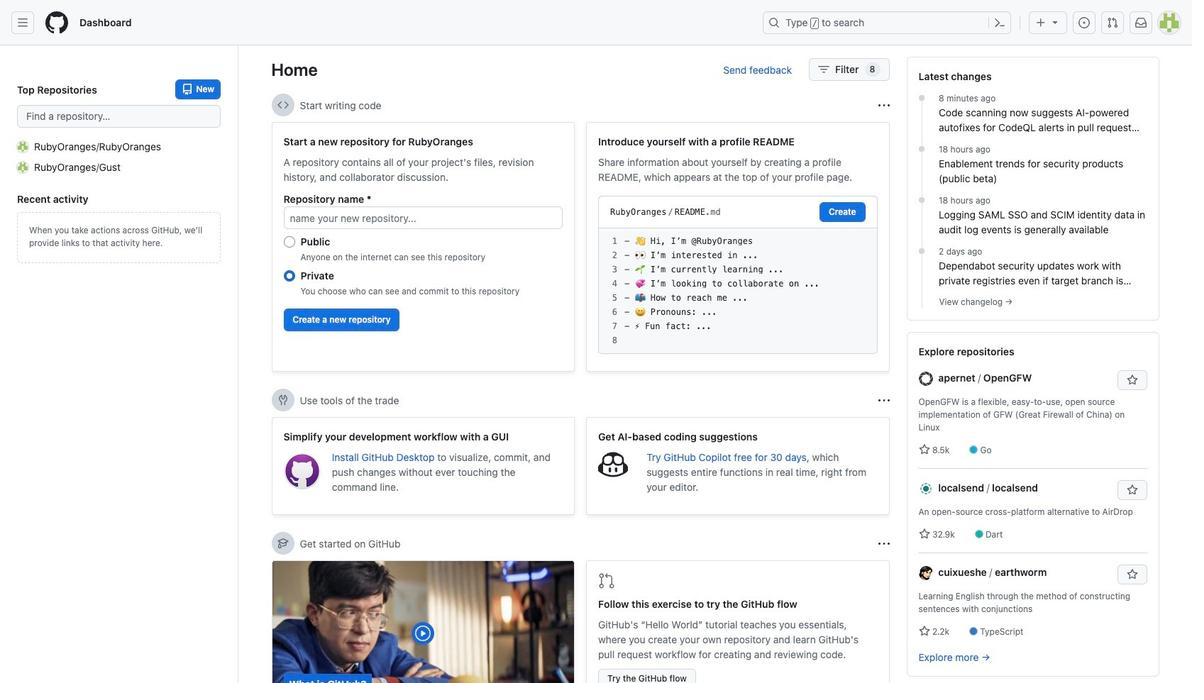 Task type: describe. For each thing, give the bounding box(es) containing it.
2 dot fill image from the top
[[916, 143, 928, 155]]

homepage image
[[45, 11, 68, 34]]

triangle down image
[[1050, 16, 1061, 28]]

star image
[[919, 529, 930, 540]]

none submit inside introduce yourself with a profile readme "element"
[[820, 202, 866, 222]]

1 dot fill image from the top
[[916, 92, 928, 104]]

why am i seeing this? image for introduce yourself with a profile readme "element"
[[878, 100, 890, 111]]

mortar board image
[[277, 538, 289, 549]]

simplify your development workflow with a gui element
[[272, 417, 575, 515]]

github desktop image
[[284, 453, 321, 490]]

filter image
[[818, 64, 830, 75]]

dot fill image
[[916, 246, 928, 257]]

git pull request image
[[598, 573, 615, 590]]

what is github? image
[[272, 561, 574, 684]]

get ai-based coding suggestions element
[[586, 417, 890, 515]]

command palette image
[[995, 17, 1006, 28]]

star this repository image
[[1127, 485, 1138, 496]]

explore repositories navigation
[[907, 332, 1160, 677]]

gust image
[[17, 161, 28, 173]]

none radio inside start a new repository element
[[284, 270, 295, 282]]

star this repository image for @apernet profile icon
[[1127, 375, 1138, 386]]

star this repository image for @cuixueshe profile image
[[1127, 569, 1138, 581]]

code image
[[277, 99, 289, 111]]

start a new repository element
[[272, 122, 575, 372]]

why am i seeing this? image for the get ai-based coding suggestions element
[[878, 395, 890, 406]]

git pull request image
[[1107, 17, 1119, 28]]



Task type: vqa. For each thing, say whether or not it's contained in the screenshot.
left git pull request icon
yes



Task type: locate. For each thing, give the bounding box(es) containing it.
play image
[[415, 625, 432, 642]]

star this repository image
[[1127, 375, 1138, 386], [1127, 569, 1138, 581]]

0 vertical spatial dot fill image
[[916, 92, 928, 104]]

1 star image from the top
[[919, 444, 930, 456]]

None radio
[[284, 270, 295, 282]]

@localsend profile image
[[919, 482, 933, 496]]

star image for @cuixueshe profile image
[[919, 626, 930, 637]]

why am i seeing this? image
[[878, 538, 890, 550]]

what is github? element
[[272, 561, 575, 684]]

name your new repository... text field
[[284, 207, 563, 229]]

None submit
[[820, 202, 866, 222]]

introduce yourself with a profile readme element
[[586, 122, 890, 372]]

star image
[[919, 444, 930, 456], [919, 626, 930, 637]]

0 vertical spatial star this repository image
[[1127, 375, 1138, 386]]

2 why am i seeing this? image from the top
[[878, 395, 890, 406]]

3 dot fill image from the top
[[916, 195, 928, 206]]

2 vertical spatial dot fill image
[[916, 195, 928, 206]]

try the github flow element
[[586, 561, 890, 684]]

star image down @cuixueshe profile image
[[919, 626, 930, 637]]

None radio
[[284, 236, 295, 248]]

Top Repositories search field
[[17, 105, 221, 128]]

Find a repository… text field
[[17, 105, 221, 128]]

plus image
[[1036, 17, 1047, 28]]

rubyoranges image
[[17, 141, 28, 152]]

2 star image from the top
[[919, 626, 930, 637]]

1 vertical spatial star image
[[919, 626, 930, 637]]

1 star this repository image from the top
[[1127, 375, 1138, 386]]

tools image
[[277, 395, 289, 406]]

star image for @apernet profile icon
[[919, 444, 930, 456]]

0 vertical spatial why am i seeing this? image
[[878, 100, 890, 111]]

@cuixueshe profile image
[[919, 567, 933, 581]]

none radio inside start a new repository element
[[284, 236, 295, 248]]

2 star this repository image from the top
[[1127, 569, 1138, 581]]

1 vertical spatial dot fill image
[[916, 143, 928, 155]]

1 vertical spatial why am i seeing this? image
[[878, 395, 890, 406]]

1 vertical spatial star this repository image
[[1127, 569, 1138, 581]]

@apernet profile image
[[919, 372, 933, 386]]

0 vertical spatial star image
[[919, 444, 930, 456]]

star image up @localsend profile image
[[919, 444, 930, 456]]

dot fill image
[[916, 92, 928, 104], [916, 143, 928, 155], [916, 195, 928, 206]]

1 why am i seeing this? image from the top
[[878, 100, 890, 111]]

explore element
[[907, 57, 1160, 684]]

notifications image
[[1136, 17, 1147, 28]]

issue opened image
[[1079, 17, 1090, 28]]

why am i seeing this? image
[[878, 100, 890, 111], [878, 395, 890, 406]]



